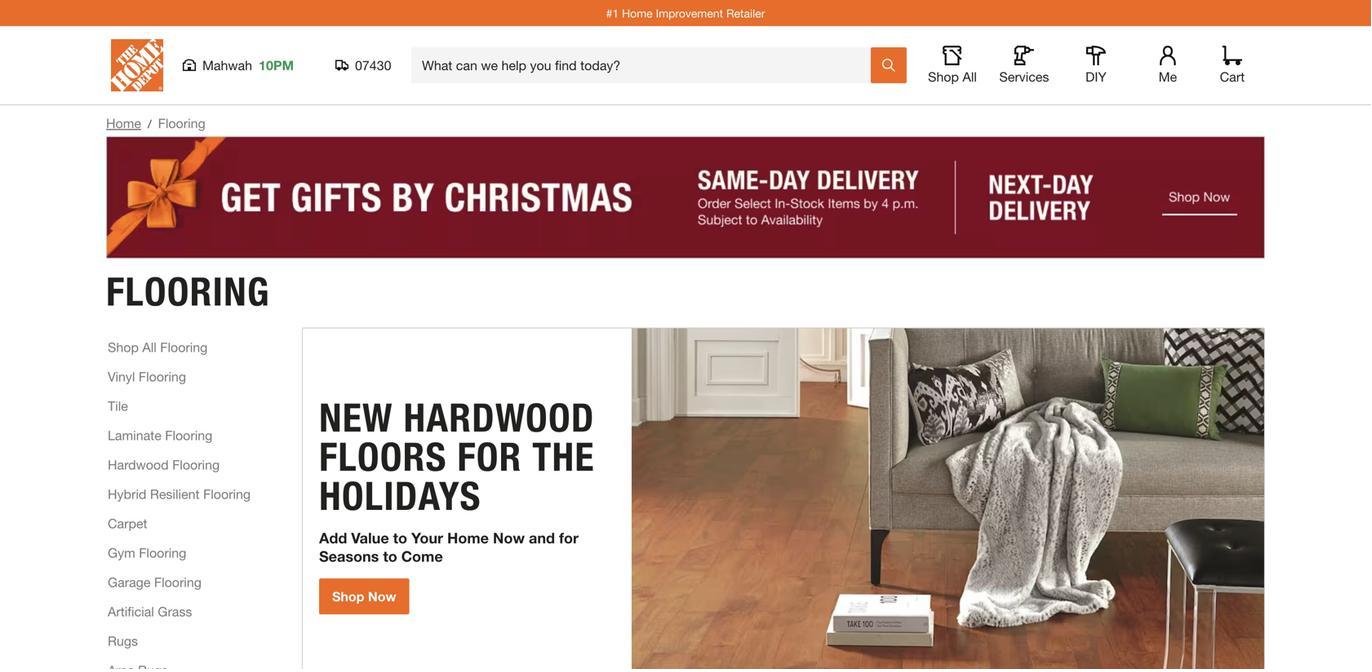 Task type: locate. For each thing, give the bounding box(es) containing it.
for inside the add value to your home now and for seasons to come
[[559, 529, 579, 547]]

to left your
[[393, 529, 407, 547]]

shop for shop all flooring
[[108, 340, 139, 355]]

0 horizontal spatial home
[[106, 115, 141, 131]]

1 vertical spatial home
[[106, 115, 141, 131]]

hybrid resilient flooring
[[108, 486, 251, 502]]

carpet
[[108, 516, 147, 531]]

home right #1
[[622, 6, 653, 20]]

retailer
[[726, 6, 765, 20]]

2 vertical spatial shop
[[332, 589, 364, 604]]

for
[[457, 433, 522, 481], [559, 529, 579, 547]]

all left services
[[963, 69, 977, 84]]

for left the
[[457, 433, 522, 481]]

shop all button
[[926, 46, 978, 85]]

shop all flooring
[[108, 340, 208, 355]]

0 vertical spatial for
[[457, 433, 522, 481]]

flooring
[[158, 115, 205, 131], [106, 268, 270, 315], [160, 340, 208, 355], [139, 369, 186, 384], [165, 428, 212, 443], [172, 457, 220, 473], [203, 486, 251, 502], [139, 545, 186, 561], [154, 575, 202, 590]]

add
[[319, 529, 347, 547]]

gym flooring link
[[108, 543, 186, 563]]

artificial grass link
[[108, 602, 192, 621]]

1 horizontal spatial shop
[[332, 589, 364, 604]]

shop down seasons
[[332, 589, 364, 604]]

tile link
[[108, 396, 128, 416]]

your
[[411, 529, 443, 547]]

sponsored banner image
[[106, 136, 1265, 259]]

all for shop all
[[963, 69, 977, 84]]

home left the /
[[106, 115, 141, 131]]

home right your
[[447, 529, 489, 547]]

new hardwood floors for the holidays
[[319, 394, 595, 520]]

1 horizontal spatial for
[[559, 529, 579, 547]]

0 horizontal spatial hardwood
[[108, 457, 169, 473]]

artificial
[[108, 604, 154, 619]]

0 vertical spatial shop
[[928, 69, 959, 84]]

home
[[622, 6, 653, 20], [106, 115, 141, 131], [447, 529, 489, 547]]

now
[[493, 529, 525, 547], [368, 589, 396, 604]]

flooring up grass
[[154, 575, 202, 590]]

What can we help you find today? search field
[[422, 48, 870, 82]]

garage flooring
[[108, 575, 202, 590]]

rugs link
[[108, 631, 138, 651]]

0 vertical spatial now
[[493, 529, 525, 547]]

07430
[[355, 58, 391, 73]]

seasons
[[319, 548, 379, 565]]

shop inside button
[[928, 69, 959, 84]]

1 vertical spatial now
[[368, 589, 396, 604]]

10pm
[[259, 58, 294, 73]]

vinyl flooring
[[108, 369, 186, 384]]

shop up vinyl
[[108, 340, 139, 355]]

1 vertical spatial for
[[559, 529, 579, 547]]

0 horizontal spatial now
[[368, 589, 396, 604]]

1 vertical spatial all
[[142, 340, 157, 355]]

1 horizontal spatial all
[[963, 69, 977, 84]]

all
[[963, 69, 977, 84], [142, 340, 157, 355]]

all up vinyl flooring
[[142, 340, 157, 355]]

to down value
[[383, 548, 397, 565]]

flooring up shop all flooring in the left bottom of the page
[[106, 268, 270, 315]]

flooring right the /
[[158, 115, 205, 131]]

me
[[1159, 69, 1177, 84]]

artificial grass
[[108, 604, 192, 619]]

shop all flooring link
[[108, 337, 208, 357]]

garage
[[108, 575, 151, 590]]

flooring up hardwood flooring link
[[165, 428, 212, 443]]

2 horizontal spatial shop
[[928, 69, 959, 84]]

0 horizontal spatial shop
[[108, 340, 139, 355]]

0 vertical spatial hardwood
[[404, 394, 595, 442]]

new
[[319, 394, 393, 442]]

garage flooring link
[[108, 573, 202, 592]]

hardwood
[[404, 394, 595, 442], [108, 457, 169, 473]]

vinyl
[[108, 369, 135, 384]]

2 vertical spatial home
[[447, 529, 489, 547]]

shop
[[928, 69, 959, 84], [108, 340, 139, 355], [332, 589, 364, 604]]

all for shop all flooring
[[142, 340, 157, 355]]

0 vertical spatial all
[[963, 69, 977, 84]]

come
[[401, 548, 443, 565]]

hybrid
[[108, 486, 146, 502]]

0 vertical spatial home
[[622, 6, 653, 20]]

all inside button
[[963, 69, 977, 84]]

add value to your home now and for seasons to come
[[319, 529, 579, 565]]

mahwah
[[202, 58, 252, 73]]

1 vertical spatial shop
[[108, 340, 139, 355]]

/
[[148, 117, 152, 131]]

me button
[[1142, 46, 1194, 85]]

for right and
[[559, 529, 579, 547]]

0 horizontal spatial all
[[142, 340, 157, 355]]

holidays
[[319, 473, 481, 520]]

now left and
[[493, 529, 525, 547]]

tile
[[108, 398, 128, 414]]

to
[[393, 529, 407, 547], [383, 548, 397, 565]]

shop left services
[[928, 69, 959, 84]]

diy
[[1085, 69, 1107, 84]]

1 horizontal spatial now
[[493, 529, 525, 547]]

1 horizontal spatial hardwood
[[404, 394, 595, 442]]

07430 button
[[335, 57, 392, 73]]

the home depot logo image
[[111, 39, 163, 91]]

now down seasons
[[368, 589, 396, 604]]

value
[[351, 529, 389, 547]]

1 horizontal spatial home
[[447, 529, 489, 547]]

cart link
[[1214, 46, 1250, 85]]

0 horizontal spatial for
[[457, 433, 522, 481]]



Task type: vqa. For each thing, say whether or not it's contained in the screenshot.
Rugs 'Link'
yes



Task type: describe. For each thing, give the bounding box(es) containing it.
cart
[[1220, 69, 1245, 84]]

for inside new hardwood floors for the holidays
[[457, 433, 522, 481]]

resilient
[[150, 486, 200, 502]]

rugs
[[108, 633, 138, 649]]

grass
[[158, 604, 192, 619]]

#1
[[606, 6, 619, 20]]

and
[[529, 529, 555, 547]]

the
[[532, 433, 595, 481]]

laminate
[[108, 428, 161, 443]]

flooring up garage flooring
[[139, 545, 186, 561]]

mahwah 10pm
[[202, 58, 294, 73]]

2 horizontal spatial home
[[622, 6, 653, 20]]

laminate flooring
[[108, 428, 212, 443]]

shop for shop all
[[928, 69, 959, 84]]

hybrid resilient flooring link
[[108, 484, 251, 504]]

flooring right resilient on the bottom left of the page
[[203, 486, 251, 502]]

shop all
[[928, 69, 977, 84]]

home / flooring
[[106, 115, 205, 131]]

0 vertical spatial to
[[393, 529, 407, 547]]

laminate flooring link
[[108, 426, 212, 445]]

1 vertical spatial hardwood
[[108, 457, 169, 473]]

flooring up vinyl flooring
[[160, 340, 208, 355]]

gym
[[108, 545, 135, 561]]

now inside the add value to your home now and for seasons to come
[[493, 529, 525, 547]]

hardwood inside new hardwood floors for the holidays
[[404, 394, 595, 442]]

vinyl flooring link
[[108, 367, 186, 386]]

diy button
[[1070, 46, 1122, 85]]

shop for shop now
[[332, 589, 364, 604]]

services button
[[998, 46, 1050, 85]]

hardwood flooring link
[[108, 455, 220, 475]]

shop now
[[332, 589, 396, 604]]

carpet link
[[108, 514, 147, 533]]

gym flooring
[[108, 545, 186, 561]]

1 vertical spatial to
[[383, 548, 397, 565]]

home link
[[106, 115, 141, 131]]

hardwood flooring
[[108, 457, 220, 473]]

flooring down shop all flooring link
[[139, 369, 186, 384]]

home inside the add value to your home now and for seasons to come
[[447, 529, 489, 547]]

now inside "shop now" link
[[368, 589, 396, 604]]

image for new hardwood floors for the holidays image
[[632, 328, 1264, 669]]

shop now link
[[319, 579, 409, 615]]

improvement
[[656, 6, 723, 20]]

#1 home improvement retailer
[[606, 6, 765, 20]]

floors
[[319, 433, 447, 481]]

flooring up 'hybrid resilient flooring'
[[172, 457, 220, 473]]

services
[[999, 69, 1049, 84]]



